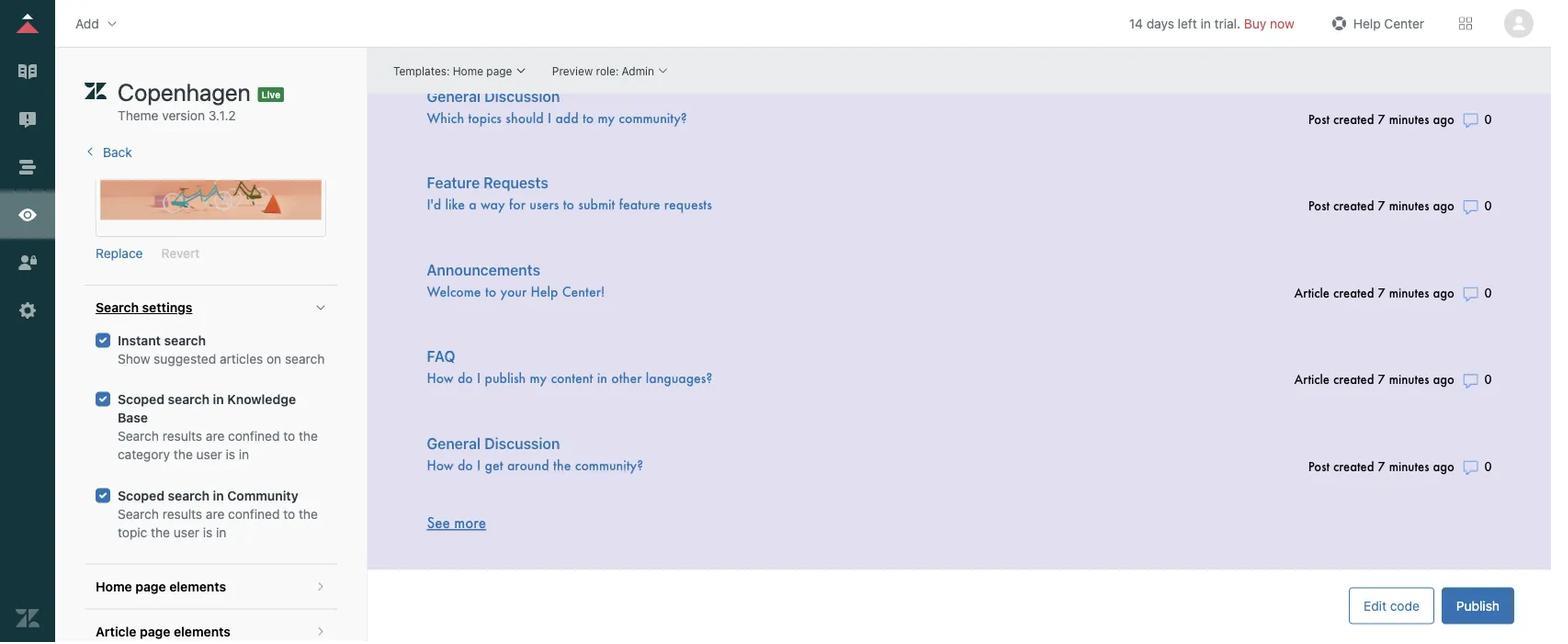 Task type: describe. For each thing, give the bounding box(es) containing it.
moderate content image
[[16, 108, 40, 131]]

article
[[96, 624, 136, 639]]

edit code button
[[1349, 588, 1435, 625]]

help center
[[1354, 16, 1425, 31]]

user permissions image
[[16, 251, 40, 275]]

in up community
[[239, 447, 249, 462]]

search inside scoped search in knowledge base search results are confined to the category the user is in
[[118, 428, 159, 443]]

theme version 3.1.2
[[118, 108, 236, 123]]

help
[[1354, 16, 1381, 31]]

14
[[1129, 16, 1143, 31]]

manage articles image
[[16, 60, 40, 84]]

are inside scoped search in knowledge base search results are confined to the category the user is in
[[206, 428, 225, 443]]

article page elements button
[[85, 610, 337, 643]]

on
[[267, 351, 281, 366]]

search inside scoped search in community search results are confined to the topic the user is in
[[118, 507, 159, 522]]

in left community
[[213, 488, 224, 503]]

is inside scoped search in community search results are confined to the topic the user is in
[[203, 525, 213, 540]]

confined inside scoped search in community search results are confined to the topic the user is in
[[228, 507, 280, 522]]

home page elements
[[96, 579, 226, 594]]

user inside scoped search in community search results are confined to the topic the user is in
[[174, 525, 199, 540]]

show
[[118, 351, 150, 366]]

scoped search in community search results are confined to the topic the user is in
[[118, 488, 318, 540]]

edit code
[[1364, 598, 1420, 614]]

edit
[[1364, 598, 1387, 614]]

suggested
[[154, 351, 216, 366]]

search settings button
[[85, 286, 337, 330]]

confined inside scoped search in knowledge base search results are confined to the category the user is in
[[228, 428, 280, 443]]

zendesk image
[[16, 607, 40, 631]]

publish
[[1457, 598, 1500, 614]]

replace
[[96, 246, 143, 261]]

zendesk products image
[[1460, 17, 1473, 30]]

now
[[1271, 16, 1295, 31]]

elements for article page elements
[[174, 624, 231, 639]]

center
[[1385, 16, 1425, 31]]

search right on
[[285, 351, 325, 366]]

is inside scoped search in knowledge base search results are confined to the category the user is in
[[226, 447, 235, 462]]

elements for home page elements
[[169, 579, 226, 594]]

scoped for base
[[118, 391, 165, 407]]

publish button
[[1442, 588, 1515, 625]]

14 days left in trial. buy now
[[1129, 16, 1295, 31]]

community
[[227, 488, 298, 503]]

search for knowledge
[[168, 391, 210, 407]]

replace button
[[96, 245, 143, 263]]

in left knowledge
[[213, 391, 224, 407]]

copenhagen
[[118, 78, 251, 106]]

Add button
[[70, 10, 125, 37]]

base
[[118, 410, 148, 425]]

page for article
[[140, 624, 170, 639]]

in right left
[[1201, 16, 1211, 31]]

buy
[[1245, 16, 1267, 31]]

community_image image
[[100, 162, 322, 220]]



Task type: locate. For each thing, give the bounding box(es) containing it.
user
[[196, 447, 222, 462], [174, 525, 199, 540]]

category
[[118, 447, 170, 462]]

0 vertical spatial user
[[196, 447, 222, 462]]

0 vertical spatial are
[[206, 428, 225, 443]]

in
[[1201, 16, 1211, 31], [213, 391, 224, 407], [239, 447, 249, 462], [213, 488, 224, 503], [216, 525, 226, 540]]

are
[[206, 428, 225, 443], [206, 507, 225, 522]]

search up instant
[[96, 300, 139, 315]]

1 vertical spatial page
[[140, 624, 170, 639]]

search inside scoped search in community search results are confined to the topic the user is in
[[168, 488, 210, 503]]

instant
[[118, 333, 161, 348]]

search inside scoped search in knowledge base search results are confined to the category the user is in
[[168, 391, 210, 407]]

user inside scoped search in knowledge base search results are confined to the category the user is in
[[196, 447, 222, 462]]

articles
[[220, 351, 263, 366]]

scoped up base
[[118, 391, 165, 407]]

search settings
[[96, 300, 192, 315]]

1 vertical spatial results
[[162, 507, 202, 522]]

scoped search in knowledge base search results are confined to the category the user is in
[[118, 391, 318, 462]]

0 horizontal spatial is
[[203, 525, 213, 540]]

1 vertical spatial elements
[[174, 624, 231, 639]]

customize design image
[[16, 203, 40, 227]]

search
[[96, 300, 139, 315], [118, 428, 159, 443], [118, 507, 159, 522]]

home page elements button
[[85, 565, 337, 609]]

to inside scoped search in community search results are confined to the topic the user is in
[[283, 507, 295, 522]]

arrange content image
[[16, 155, 40, 179]]

1 horizontal spatial is
[[226, 447, 235, 462]]

results up category on the left of the page
[[162, 428, 202, 443]]

page right article
[[140, 624, 170, 639]]

theme
[[118, 108, 159, 123]]

results
[[162, 428, 202, 443], [162, 507, 202, 522]]

search down base
[[118, 428, 159, 443]]

home
[[96, 579, 132, 594]]

back link
[[85, 145, 132, 160]]

to inside scoped search in knowledge base search results are confined to the category the user is in
[[283, 428, 295, 443]]

0 vertical spatial elements
[[169, 579, 226, 594]]

search inside dropdown button
[[96, 300, 139, 315]]

results down category on the left of the page
[[162, 507, 202, 522]]

topic
[[118, 525, 147, 540]]

search up suggested
[[164, 333, 206, 348]]

user right "topic" at bottom left
[[174, 525, 199, 540]]

1 vertical spatial are
[[206, 507, 225, 522]]

elements
[[169, 579, 226, 594], [174, 624, 231, 639]]

2 confined from the top
[[228, 507, 280, 522]]

2 results from the top
[[162, 507, 202, 522]]

0 vertical spatial page
[[135, 579, 166, 594]]

days
[[1147, 16, 1175, 31]]

elements down home page elements dropdown button
[[174, 624, 231, 639]]

scoped up "topic" at bottom left
[[118, 488, 165, 503]]

in up home page elements dropdown button
[[216, 525, 226, 540]]

code
[[1391, 598, 1420, 614]]

1 to from the top
[[283, 428, 295, 443]]

page
[[135, 579, 166, 594], [140, 624, 170, 639]]

1 vertical spatial is
[[203, 525, 213, 540]]

scoped inside scoped search in knowledge base search results are confined to the category the user is in
[[118, 391, 165, 407]]

1 scoped from the top
[[118, 391, 165, 407]]

left
[[1178, 16, 1198, 31]]

is up home page elements dropdown button
[[203, 525, 213, 540]]

search
[[164, 333, 206, 348], [285, 351, 325, 366], [168, 391, 210, 407], [168, 488, 210, 503]]

user up scoped search in community search results are confined to the topic the user is in
[[196, 447, 222, 462]]

1 vertical spatial to
[[283, 507, 295, 522]]

page for home
[[135, 579, 166, 594]]

scoped inside scoped search in community search results are confined to the topic the user is in
[[118, 488, 165, 503]]

0 vertical spatial search
[[96, 300, 139, 315]]

1 vertical spatial scoped
[[118, 488, 165, 503]]

None button
[[1502, 9, 1537, 38]]

scoped for search
[[118, 488, 165, 503]]

elements up article page elements dropdown button
[[169, 579, 226, 594]]

are inside scoped search in community search results are confined to the topic the user is in
[[206, 507, 225, 522]]

confined down community
[[228, 507, 280, 522]]

live
[[262, 89, 280, 100]]

instant search show suggested articles on search
[[118, 333, 325, 366]]

page right the home
[[135, 579, 166, 594]]

0 vertical spatial confined
[[228, 428, 280, 443]]

search for community
[[168, 488, 210, 503]]

1 vertical spatial user
[[174, 525, 199, 540]]

results inside scoped search in knowledge base search results are confined to the category the user is in
[[162, 428, 202, 443]]

search down category on the left of the page
[[168, 488, 210, 503]]

trial.
[[1215, 16, 1241, 31]]

settings
[[142, 300, 192, 315]]

revert
[[161, 246, 200, 261]]

article page elements
[[96, 624, 231, 639]]

help center button
[[1323, 10, 1430, 37]]

is up community
[[226, 447, 235, 462]]

0 vertical spatial to
[[283, 428, 295, 443]]

search down suggested
[[168, 391, 210, 407]]

confined
[[228, 428, 280, 443], [228, 507, 280, 522]]

scoped
[[118, 391, 165, 407], [118, 488, 165, 503]]

2 vertical spatial search
[[118, 507, 159, 522]]

knowledge
[[227, 391, 296, 407]]

3.1.2
[[208, 108, 236, 123]]

to down knowledge
[[283, 428, 295, 443]]

are up scoped search in community search results are confined to the topic the user is in
[[206, 428, 225, 443]]

2 scoped from the top
[[118, 488, 165, 503]]

0 vertical spatial scoped
[[118, 391, 165, 407]]

add
[[75, 16, 99, 31]]

1 confined from the top
[[228, 428, 280, 443]]

are up home page elements dropdown button
[[206, 507, 225, 522]]

back
[[103, 145, 132, 160]]

search for suggested
[[164, 333, 206, 348]]

0 vertical spatial results
[[162, 428, 202, 443]]

1 vertical spatial search
[[118, 428, 159, 443]]

is
[[226, 447, 235, 462], [203, 525, 213, 540]]

confined down knowledge
[[228, 428, 280, 443]]

version
[[162, 108, 205, 123]]

revert button
[[161, 245, 200, 263]]

2 to from the top
[[283, 507, 295, 522]]

to down community
[[283, 507, 295, 522]]

search up "topic" at bottom left
[[118, 507, 159, 522]]

0 vertical spatial is
[[226, 447, 235, 462]]

to
[[283, 428, 295, 443], [283, 507, 295, 522]]

1 results from the top
[[162, 428, 202, 443]]

2 are from the top
[[206, 507, 225, 522]]

results inside scoped search in community search results are confined to the topic the user is in
[[162, 507, 202, 522]]

1 vertical spatial confined
[[228, 507, 280, 522]]

1 are from the top
[[206, 428, 225, 443]]

settings image
[[16, 299, 40, 323]]

theme type image
[[85, 77, 107, 107]]

the
[[299, 428, 318, 443], [174, 447, 193, 462], [299, 507, 318, 522], [151, 525, 170, 540]]



Task type: vqa. For each thing, say whether or not it's contained in the screenshot.
Add topic
no



